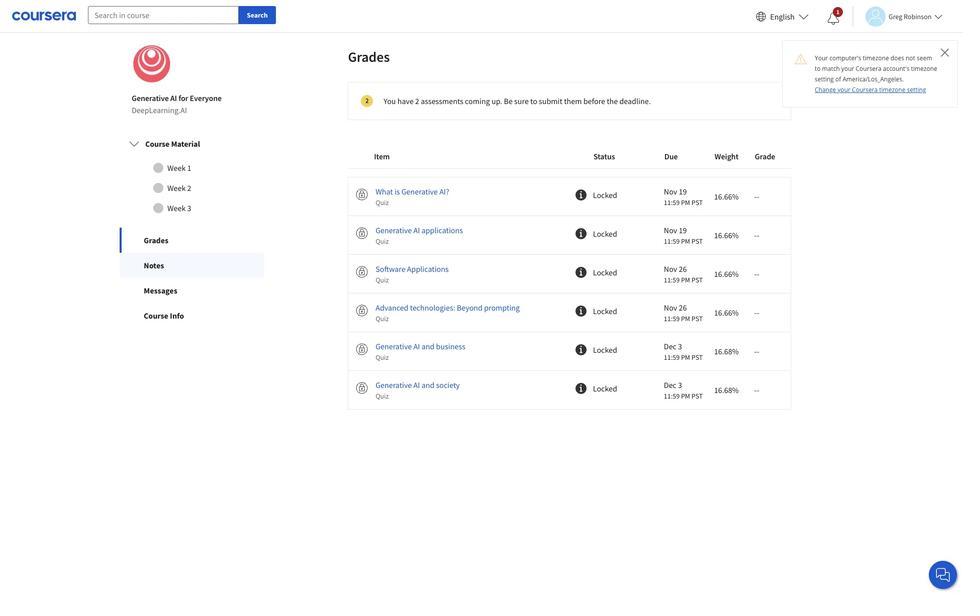 Task type: describe. For each thing, give the bounding box(es) containing it.
locked image for generative ai and business
[[356, 343, 368, 355]]

them
[[564, 96, 582, 106]]

grades link
[[120, 228, 264, 253]]

course info
[[144, 310, 184, 321]]

row containing generative ai and business
[[348, 332, 791, 370]]

software
[[376, 264, 406, 274]]

deeplearning.ai image
[[132, 43, 172, 84]]

you
[[384, 96, 396, 106]]

the
[[607, 96, 618, 106]]

and for society
[[422, 380, 435, 390]]

what is generative ai? quiz
[[376, 186, 449, 207]]

status explanation image for business
[[575, 344, 587, 356]]

locked cell for generative ai and society
[[575, 383, 638, 397]]

0 vertical spatial 3
[[187, 203, 191, 213]]

3 11:59 from the top
[[664, 275, 680, 284]]

course material button
[[121, 129, 263, 158]]

19 for what is generative ai?
[[679, 186, 687, 196]]

ai?
[[439, 186, 449, 196]]

ai for everyone
[[170, 93, 177, 103]]

pm for business
[[681, 353, 690, 362]]

week 2 link
[[129, 178, 255, 198]]

pm for ai?
[[681, 198, 690, 207]]

advanced technologies: beyond prompting link
[[376, 301, 520, 313]]

quiz inside software applications quiz
[[376, 275, 389, 284]]

coming
[[465, 96, 490, 106]]

notes
[[144, 260, 164, 270]]

info
[[170, 310, 184, 321]]

locked for generative ai and society
[[593, 384, 617, 394]]

society
[[436, 380, 460, 390]]

generative ai and business quiz
[[376, 341, 465, 362]]

-- for ai?
[[755, 191, 760, 201]]

computer's
[[830, 54, 861, 62]]

timezone mismatch warning modal dialog
[[782, 40, 958, 108]]

you have 2 assessments coming up. be sure to submit them before the deadline.
[[384, 96, 651, 106]]

chat with us image
[[935, 567, 951, 583]]

software applications link
[[376, 263, 449, 275]]

locked cell for advanced technologies: beyond prompting
[[575, 305, 638, 320]]

advanced technologies: beyond prompting cell
[[376, 301, 521, 324]]

locked for software applications
[[593, 267, 617, 278]]

what
[[376, 186, 393, 196]]

quiz for what is generative ai?
[[376, 198, 389, 207]]

nov 19 11:59 pm pst for generative ai applications
[[664, 225, 703, 246]]

locked cell for software applications
[[575, 266, 638, 281]]

26 for software applications
[[679, 264, 687, 274]]

your computer's timezone does not seem to match your coursera account's timezone setting of america/los_angeles. change your coursera timezone setting
[[815, 54, 937, 94]]

19 for generative ai applications
[[679, 225, 687, 235]]

grade
[[755, 151, 775, 161]]

search
[[247, 11, 268, 20]]

3 for generative ai and society
[[678, 380, 682, 390]]

week for week 1
[[167, 163, 186, 173]]

account's
[[883, 64, 910, 73]]

english button
[[752, 0, 813, 33]]

to inside the your computer's timezone does not seem to match your coursera account's timezone setting of america/los_angeles. change your coursera timezone setting
[[815, 64, 821, 73]]

assessments
[[421, 96, 463, 106]]

11:59 for society
[[664, 391, 680, 400]]

software applications quiz
[[376, 264, 449, 284]]

generative for generative ai and business quiz
[[376, 341, 412, 351]]

advanced
[[376, 302, 408, 312]]

up.
[[492, 96, 502, 106]]

week 2
[[167, 183, 191, 193]]

16.66% for ai?
[[714, 191, 739, 201]]

1 vertical spatial timezone
[[911, 64, 937, 73]]

applications
[[407, 264, 449, 274]]

locked image for advanced technologies: beyond prompting
[[356, 304, 368, 316]]

week 3 link
[[129, 198, 255, 218]]

course info link
[[120, 303, 264, 328]]

what is generative ai? link
[[376, 185, 449, 197]]

16.66% for prompting
[[714, 307, 739, 317]]

3 pst from the top
[[692, 275, 703, 284]]

seem
[[917, 54, 932, 62]]

applications
[[422, 225, 463, 235]]

row containing generative ai and society
[[348, 370, 791, 410]]

does
[[891, 54, 904, 62]]

nov 26 11:59 pm pst for advanced technologies: beyond prompting
[[664, 302, 703, 323]]

greg robinson
[[889, 12, 932, 21]]

submit
[[539, 96, 563, 106]]

nov 19 11:59 pm pst for what is generative ai?
[[664, 186, 703, 207]]

3 -- from the top
[[755, 269, 760, 279]]

software applications cell
[[376, 263, 521, 285]]

row containing software applications
[[348, 254, 791, 293]]

generative ai and business link
[[376, 340, 465, 352]]

week 1
[[167, 163, 191, 173]]

greg robinson button
[[853, 6, 943, 26]]

row containing generative ai applications
[[348, 215, 791, 254]]

pst for ai?
[[692, 198, 703, 207]]

✕
[[941, 44, 950, 60]]

english
[[770, 11, 795, 21]]

generative ai applications link
[[376, 224, 463, 236]]

quiz inside the generative ai applications quiz
[[376, 237, 389, 246]]

status
[[594, 151, 615, 161]]

0 vertical spatial grades
[[348, 48, 390, 66]]

technologies:
[[410, 302, 455, 312]]

item
[[374, 151, 390, 161]]

week for week 2
[[167, 183, 186, 193]]

16.66% for quiz
[[714, 230, 739, 240]]

locked cell for generative ai applications
[[575, 228, 638, 242]]

everyone
[[190, 93, 222, 103]]

grade column header
[[755, 150, 775, 162]]

pst for prompting
[[692, 314, 703, 323]]

-- for business
[[755, 346, 760, 356]]

deeplearning.ai
[[132, 105, 187, 115]]

row containing what is generative ai?
[[348, 177, 791, 215]]

0 vertical spatial coursera
[[856, 64, 882, 73]]



Task type: vqa. For each thing, say whether or not it's contained in the screenshot.


Task type: locate. For each thing, give the bounding box(es) containing it.
have
[[398, 96, 414, 106]]

1 16.68% from the top
[[714, 346, 739, 356]]

0 vertical spatial locked image
[[356, 227, 368, 239]]

1 vertical spatial 3
[[678, 341, 682, 351]]

5 pm from the top
[[681, 353, 690, 362]]

1
[[837, 8, 840, 16], [187, 163, 191, 173]]

robinson
[[904, 12, 932, 21]]

show notifications image
[[828, 13, 840, 25]]

america/los_angeles.
[[843, 75, 904, 83]]

2 16.68% from the top
[[714, 385, 739, 395]]

1 pst from the top
[[692, 198, 703, 207]]

3 locked cell from the top
[[575, 266, 638, 281]]

generative ai and business cell
[[376, 340, 521, 362]]

2 quiz from the top
[[376, 237, 389, 246]]

generative inside the generative ai applications quiz
[[376, 225, 412, 235]]

grades up notes
[[144, 235, 168, 245]]

--
[[755, 191, 760, 201], [755, 230, 760, 240], [755, 269, 760, 279], [755, 307, 760, 317], [755, 346, 760, 356], [755, 385, 760, 395]]

1 up week 2 link
[[187, 163, 191, 173]]

1 26 from the top
[[679, 264, 687, 274]]

and inside generative ai and business quiz
[[422, 341, 435, 351]]

2 vertical spatial locked image
[[356, 382, 368, 394]]

5 -- from the top
[[755, 346, 760, 356]]

5 row from the top
[[348, 293, 791, 332]]

status explanation image
[[575, 228, 587, 240], [575, 305, 587, 317]]

2 vertical spatial week
[[167, 203, 186, 213]]

quiz down software
[[376, 275, 389, 284]]

dec
[[664, 341, 677, 351], [664, 380, 677, 390]]

generative ai applications quiz
[[376, 225, 463, 246]]

generative ai applications cell
[[376, 224, 521, 246]]

quiz down generative ai and society link
[[376, 391, 389, 400]]

and inside generative ai and society quiz
[[422, 380, 435, 390]]

generative down generative ai and business quiz
[[376, 380, 412, 390]]

week 3
[[167, 203, 191, 213]]

week up week 2
[[167, 163, 186, 173]]

1 horizontal spatial 1
[[837, 8, 840, 16]]

coursera image
[[12, 8, 76, 24]]

course left material
[[145, 139, 170, 149]]

ai for business
[[414, 341, 420, 351]]

pst
[[692, 198, 703, 207], [692, 237, 703, 246], [692, 275, 703, 284], [692, 314, 703, 323], [692, 353, 703, 362], [692, 391, 703, 400]]

1 vertical spatial locked image
[[356, 266, 368, 278]]

dec 3 11:59 pm pst for generative ai and business
[[664, 341, 703, 362]]

nov for ai?
[[664, 186, 677, 196]]

16.68% for generative ai and business
[[714, 346, 739, 356]]

course
[[145, 139, 170, 149], [144, 310, 168, 321]]

nov
[[664, 186, 677, 196], [664, 225, 677, 235], [664, 264, 677, 274], [664, 302, 677, 312]]

1 11:59 from the top
[[664, 198, 680, 207]]

is
[[395, 186, 400, 196]]

pst for society
[[692, 391, 703, 400]]

notes link
[[120, 253, 264, 278]]

status column header
[[594, 150, 638, 162]]

be
[[504, 96, 513, 106]]

6 locked cell from the top
[[575, 383, 638, 397]]

and for business
[[422, 341, 435, 351]]

weight column header
[[715, 150, 739, 162]]

11:59 for ai?
[[664, 198, 680, 207]]

0 vertical spatial to
[[815, 64, 821, 73]]

timezone
[[863, 54, 889, 62], [911, 64, 937, 73], [879, 85, 906, 94]]

ai left for
[[170, 93, 177, 103]]

5 pst from the top
[[692, 353, 703, 362]]

2 pst from the top
[[692, 237, 703, 246]]

ai left 'society'
[[414, 380, 420, 390]]

course material
[[145, 139, 200, 149]]

nov 26 11:59 pm pst
[[664, 264, 703, 284], [664, 302, 703, 323]]

1 vertical spatial course
[[144, 310, 168, 321]]

material
[[171, 139, 200, 149]]

2 left the you
[[365, 96, 369, 105]]

setting
[[815, 75, 834, 83], [907, 85, 926, 94]]

1 button
[[819, 7, 848, 31]]

nov 26 11:59 pm pst for software applications
[[664, 264, 703, 284]]

locked image for what is generative ai?
[[356, 188, 368, 200]]

locked image for software applications
[[356, 266, 368, 278]]

26 for advanced technologies: beyond prompting
[[679, 302, 687, 312]]

4 16.66% from the top
[[714, 307, 739, 317]]

1 vertical spatial nov 26 11:59 pm pst
[[664, 302, 703, 323]]

change your coursera timezone setting link
[[815, 85, 926, 94]]

1 vertical spatial coursera
[[852, 85, 878, 94]]

dec 3 11:59 pm pst for generative ai and society
[[664, 380, 703, 400]]

ai
[[170, 93, 177, 103], [414, 225, 420, 235], [414, 341, 420, 351], [414, 380, 420, 390]]

pm for quiz
[[681, 237, 690, 246]]

generative inside the what is generative ai? quiz
[[402, 186, 438, 196]]

1 locked image from the top
[[356, 227, 368, 239]]

ai for quiz
[[414, 225, 420, 235]]

2 right have
[[415, 96, 419, 106]]

1 nov 26 11:59 pm pst from the top
[[664, 264, 703, 284]]

2 nov from the top
[[664, 225, 677, 235]]

quiz down generative ai and business link
[[376, 353, 389, 362]]

grades
[[348, 48, 390, 66], [144, 235, 168, 245]]

messages link
[[120, 278, 264, 303]]

week
[[167, 163, 186, 173], [167, 183, 186, 193], [167, 203, 186, 213]]

generative ai and society cell
[[376, 379, 521, 401]]

week up week 3
[[167, 183, 186, 193]]

1 vertical spatial to
[[530, 96, 537, 106]]

before
[[584, 96, 605, 106]]

4 pst from the top
[[692, 314, 703, 323]]

4 locked cell from the top
[[575, 305, 638, 320]]

7 row from the top
[[348, 370, 791, 410]]

2 dec 3 11:59 pm pst from the top
[[664, 380, 703, 400]]

your
[[842, 64, 854, 73], [838, 85, 851, 94]]

locked image
[[356, 227, 368, 239], [356, 304, 368, 316], [356, 382, 368, 394]]

ai inside the generative ai applications quiz
[[414, 225, 420, 235]]

5 11:59 from the top
[[664, 353, 680, 362]]

assignment count element
[[365, 92, 369, 110]]

2 row from the top
[[348, 177, 791, 215]]

2 pm from the top
[[681, 237, 690, 246]]

generative inside generative ai and business quiz
[[376, 341, 412, 351]]

pst for quiz
[[692, 237, 703, 246]]

4 pm from the top
[[681, 314, 690, 323]]

greg
[[889, 12, 903, 21]]

1 horizontal spatial to
[[815, 64, 821, 73]]

1 horizontal spatial grades
[[348, 48, 390, 66]]

to down your
[[815, 64, 821, 73]]

4 -- from the top
[[755, 307, 760, 317]]

advanced technologies: beyond prompting quiz
[[376, 302, 520, 323]]

messages
[[144, 285, 177, 295]]

2 locked image from the top
[[356, 304, 368, 316]]

4 status explanation image from the top
[[575, 383, 587, 395]]

generative right is
[[402, 186, 438, 196]]

3 locked image from the top
[[356, 343, 368, 355]]

nov for prompting
[[664, 302, 677, 312]]

dec for society
[[664, 380, 677, 390]]

1 week from the top
[[167, 163, 186, 173]]

pm for society
[[681, 391, 690, 400]]

status explanation image for nov 26
[[575, 305, 587, 317]]

1 status explanation image from the top
[[575, 189, 587, 201]]

to right sure
[[530, 96, 537, 106]]

assignments table grid
[[348, 144, 791, 410]]

your
[[815, 54, 828, 62]]

2 19 from the top
[[679, 225, 687, 235]]

generative down advanced at the left
[[376, 341, 412, 351]]

0 vertical spatial 16.68%
[[714, 346, 739, 356]]

row containing advanced technologies: beyond prompting
[[348, 293, 791, 332]]

1 vertical spatial and
[[422, 380, 435, 390]]

0 horizontal spatial 2
[[187, 183, 191, 193]]

deadline.
[[620, 96, 651, 106]]

1 vertical spatial grades
[[144, 235, 168, 245]]

prompting
[[484, 302, 520, 312]]

search button
[[239, 6, 276, 24]]

2 and from the top
[[422, 380, 435, 390]]

generative for generative ai and society quiz
[[376, 380, 412, 390]]

6 pm from the top
[[681, 391, 690, 400]]

locked image for generative ai applications
[[356, 227, 368, 239]]

status explanation image for society
[[575, 383, 587, 395]]

0 vertical spatial and
[[422, 341, 435, 351]]

1 quiz from the top
[[376, 198, 389, 207]]

2
[[415, 96, 419, 106], [365, 96, 369, 105], [187, 183, 191, 193]]

6 -- from the top
[[755, 385, 760, 395]]

quiz
[[376, 198, 389, 207], [376, 237, 389, 246], [376, 275, 389, 284], [376, 314, 389, 323], [376, 353, 389, 362], [376, 391, 389, 400]]

status explanation image for nov 19
[[575, 228, 587, 240]]

-- for quiz
[[755, 230, 760, 240]]

not
[[906, 54, 915, 62]]

locked cell for what is generative ai?
[[575, 189, 638, 204]]

4 11:59 from the top
[[664, 314, 680, 323]]

nov for quiz
[[664, 225, 677, 235]]

course for course info
[[144, 310, 168, 321]]

2 nov 19 11:59 pm pst from the top
[[664, 225, 703, 246]]

and
[[422, 341, 435, 351], [422, 380, 435, 390]]

1 up computer's
[[837, 8, 840, 16]]

quiz for generative ai and business
[[376, 353, 389, 362]]

4 locked from the top
[[593, 306, 617, 316]]

generative ai for everyone deeplearning.ai
[[132, 93, 222, 115]]

6 pst from the top
[[692, 391, 703, 400]]

3 locked image from the top
[[356, 382, 368, 394]]

2 week from the top
[[167, 183, 186, 193]]

0 vertical spatial your
[[842, 64, 854, 73]]

quiz for generative ai and society
[[376, 391, 389, 400]]

course inside dropdown button
[[145, 139, 170, 149]]

0 vertical spatial setting
[[815, 75, 834, 83]]

1 nov 19 11:59 pm pst from the top
[[664, 186, 703, 207]]

sure
[[514, 96, 529, 106]]

16.68%
[[714, 346, 739, 356], [714, 385, 739, 395]]

generative ai and society link
[[376, 379, 460, 391]]

locked for advanced technologies: beyond prompting
[[593, 306, 617, 316]]

locked image for generative ai and society
[[356, 382, 368, 394]]

quiz down advanced at the left
[[376, 314, 389, 323]]

ai inside generative ai for everyone deeplearning.ai
[[170, 93, 177, 103]]

locked cell
[[575, 189, 638, 204], [575, 228, 638, 242], [575, 266, 638, 281], [575, 305, 638, 320], [575, 344, 638, 358], [575, 383, 638, 397]]

week for week 3
[[167, 203, 186, 213]]

1 vertical spatial week
[[167, 183, 186, 193]]

beyond
[[457, 302, 483, 312]]

locked
[[593, 190, 617, 200], [593, 229, 617, 239], [593, 267, 617, 278], [593, 306, 617, 316], [593, 345, 617, 355], [593, 384, 617, 394]]

1 19 from the top
[[679, 186, 687, 196]]

3 status explanation image from the top
[[575, 344, 587, 356]]

3 16.66% from the top
[[714, 269, 739, 279]]

setting up change
[[815, 75, 834, 83]]

generative down the what is generative ai? quiz
[[376, 225, 412, 235]]

0 vertical spatial nov 26 11:59 pm pst
[[664, 264, 703, 284]]

1 vertical spatial 26
[[679, 302, 687, 312]]

course for course material
[[145, 139, 170, 149]]

grades up "assignment count" 'element'
[[348, 48, 390, 66]]

2 locked cell from the top
[[575, 228, 638, 242]]

quiz for advanced technologies: beyond prompting
[[376, 314, 389, 323]]

warning image
[[795, 53, 807, 65]]

16.66%
[[714, 191, 739, 201], [714, 230, 739, 240], [714, 269, 739, 279], [714, 307, 739, 317]]

0 vertical spatial dec 3 11:59 pm pst
[[664, 341, 703, 362]]

2 down week 1 link
[[187, 183, 191, 193]]

6 locked from the top
[[593, 384, 617, 394]]

1 horizontal spatial 2
[[365, 96, 369, 105]]

2 locked from the top
[[593, 229, 617, 239]]

ai left business
[[414, 341, 420, 351]]

2 status explanation image from the top
[[575, 305, 587, 317]]

1 vertical spatial status explanation image
[[575, 305, 587, 317]]

quiz inside generative ai and business quiz
[[376, 353, 389, 362]]

generative for generative ai for everyone deeplearning.ai
[[132, 93, 169, 103]]

ai inside generative ai and society quiz
[[414, 380, 420, 390]]

1 vertical spatial 16.68%
[[714, 385, 739, 395]]

1 vertical spatial 1
[[187, 163, 191, 173]]

3 pm from the top
[[681, 275, 690, 284]]

generative ai and society quiz
[[376, 380, 460, 400]]

5 locked cell from the top
[[575, 344, 638, 358]]

-- for society
[[755, 385, 760, 395]]

row
[[348, 144, 791, 169], [348, 177, 791, 215], [348, 215, 791, 254], [348, 254, 791, 293], [348, 293, 791, 332], [348, 332, 791, 370], [348, 370, 791, 410]]

2 horizontal spatial 2
[[415, 96, 419, 106]]

6 row from the top
[[348, 332, 791, 370]]

1 horizontal spatial setting
[[907, 85, 926, 94]]

1 vertical spatial locked image
[[356, 304, 368, 316]]

pm for prompting
[[681, 314, 690, 323]]

2 vertical spatial locked image
[[356, 343, 368, 355]]

generative up "deeplearning.ai"
[[132, 93, 169, 103]]

0 horizontal spatial 1
[[187, 163, 191, 173]]

course left info
[[144, 310, 168, 321]]

1 inside week 1 link
[[187, 163, 191, 173]]

coursera down america/los_angeles.
[[852, 85, 878, 94]]

help center image
[[937, 569, 949, 581]]

2 16.66% from the top
[[714, 230, 739, 240]]

2 -- from the top
[[755, 230, 760, 240]]

and left 'society'
[[422, 380, 435, 390]]

0 vertical spatial dec
[[664, 341, 677, 351]]

your down the of on the right top of page
[[838, 85, 851, 94]]

0 vertical spatial 19
[[679, 186, 687, 196]]

0 vertical spatial timezone
[[863, 54, 889, 62]]

1 vertical spatial setting
[[907, 85, 926, 94]]

weight
[[715, 151, 739, 161]]

3
[[187, 203, 191, 213], [678, 341, 682, 351], [678, 380, 682, 390]]

of
[[836, 75, 841, 83]]

locked for generative ai applications
[[593, 229, 617, 239]]

quiz inside advanced technologies: beyond prompting quiz
[[376, 314, 389, 323]]

dec for business
[[664, 341, 677, 351]]

11:59 for quiz
[[664, 237, 680, 246]]

2 status explanation image from the top
[[575, 266, 587, 279]]

ai inside generative ai and business quiz
[[414, 341, 420, 351]]

Search in course text field
[[88, 6, 239, 24]]

due column header
[[665, 150, 706, 162]]

match
[[822, 64, 840, 73]]

0 vertical spatial 1
[[837, 8, 840, 16]]

timezone down the seem
[[911, 64, 937, 73]]

locked for generative ai and business
[[593, 345, 617, 355]]

quiz down what
[[376, 198, 389, 207]]

5 locked from the top
[[593, 345, 617, 355]]

1 and from the top
[[422, 341, 435, 351]]

status explanation image for ai?
[[575, 189, 587, 201]]

locked cell for generative ai and business
[[575, 344, 638, 358]]

coursera up america/los_angeles.
[[856, 64, 882, 73]]

6 quiz from the top
[[376, 391, 389, 400]]

due
[[665, 151, 678, 161]]

1 inside 1 button
[[837, 8, 840, 16]]

ai for society
[[414, 380, 420, 390]]

3 for generative ai and business
[[678, 341, 682, 351]]

1 vertical spatial 19
[[679, 225, 687, 235]]

nov 19 11:59 pm pst
[[664, 186, 703, 207], [664, 225, 703, 246]]

-- for prompting
[[755, 307, 760, 317]]

2 nov 26 11:59 pm pst from the top
[[664, 302, 703, 323]]

locked image
[[356, 188, 368, 200], [356, 266, 368, 278], [356, 343, 368, 355]]

1 locked cell from the top
[[575, 189, 638, 204]]

0 vertical spatial status explanation image
[[575, 228, 587, 240]]

2 vertical spatial 3
[[678, 380, 682, 390]]

6 11:59 from the top
[[664, 391, 680, 400]]

your down computer's
[[842, 64, 854, 73]]

generative
[[132, 93, 169, 103], [402, 186, 438, 196], [376, 225, 412, 235], [376, 341, 412, 351], [376, 380, 412, 390]]

1 status explanation image from the top
[[575, 228, 587, 240]]

1 16.66% from the top
[[714, 191, 739, 201]]

quiz up software
[[376, 237, 389, 246]]

11:59 for business
[[664, 353, 680, 362]]

19
[[679, 186, 687, 196], [679, 225, 687, 235]]

pst for business
[[692, 353, 703, 362]]

quiz inside generative ai and society quiz
[[376, 391, 389, 400]]

11:59 for prompting
[[664, 314, 680, 323]]

1 dec 3 11:59 pm pst from the top
[[664, 341, 703, 362]]

0 vertical spatial 26
[[679, 264, 687, 274]]

2 dec from the top
[[664, 380, 677, 390]]

what is generative ai? cell
[[376, 185, 521, 207]]

1 vertical spatial dec
[[664, 380, 677, 390]]

3 row from the top
[[348, 215, 791, 254]]

4 nov from the top
[[664, 302, 677, 312]]

1 vertical spatial nov 19 11:59 pm pst
[[664, 225, 703, 246]]

4 row from the top
[[348, 254, 791, 293]]

1 locked from the top
[[593, 190, 617, 200]]

1 nov from the top
[[664, 186, 677, 196]]

0 horizontal spatial setting
[[815, 75, 834, 83]]

generative inside generative ai for everyone deeplearning.ai
[[132, 93, 169, 103]]

1 dec from the top
[[664, 341, 677, 351]]

2 26 from the top
[[679, 302, 687, 312]]

3 nov from the top
[[664, 264, 677, 274]]

0 vertical spatial locked image
[[356, 188, 368, 200]]

dec 3 11:59 pm pst
[[664, 341, 703, 362], [664, 380, 703, 400]]

1 -- from the top
[[755, 191, 760, 201]]

quiz inside the what is generative ai? quiz
[[376, 198, 389, 207]]

✕ button
[[941, 44, 950, 60]]

0 vertical spatial week
[[167, 163, 186, 173]]

setting down account's
[[907, 85, 926, 94]]

1 pm from the top
[[681, 198, 690, 207]]

2 vertical spatial timezone
[[879, 85, 906, 94]]

1 vertical spatial dec 3 11:59 pm pst
[[664, 380, 703, 400]]

5 quiz from the top
[[376, 353, 389, 362]]

generative for generative ai applications quiz
[[376, 225, 412, 235]]

2 locked image from the top
[[356, 266, 368, 278]]

0 vertical spatial course
[[145, 139, 170, 149]]

2 11:59 from the top
[[664, 237, 680, 246]]

row containing item
[[348, 144, 791, 169]]

16.68% for generative ai and society
[[714, 385, 739, 395]]

status explanation image
[[575, 189, 587, 201], [575, 266, 587, 279], [575, 344, 587, 356], [575, 383, 587, 395]]

coursera
[[856, 64, 882, 73], [852, 85, 878, 94]]

1 locked image from the top
[[356, 188, 368, 200]]

0 horizontal spatial grades
[[144, 235, 168, 245]]

0 horizontal spatial to
[[530, 96, 537, 106]]

1 row from the top
[[348, 144, 791, 169]]

and left business
[[422, 341, 435, 351]]

week down week 2
[[167, 203, 186, 213]]

0 vertical spatial nov 19 11:59 pm pst
[[664, 186, 703, 207]]

4 quiz from the top
[[376, 314, 389, 323]]

business
[[436, 341, 465, 351]]

3 week from the top
[[167, 203, 186, 213]]

generative inside generative ai and society quiz
[[376, 380, 412, 390]]

3 quiz from the top
[[376, 275, 389, 284]]

pm
[[681, 198, 690, 207], [681, 237, 690, 246], [681, 275, 690, 284], [681, 314, 690, 323], [681, 353, 690, 362], [681, 391, 690, 400]]

11:59
[[664, 198, 680, 207], [664, 237, 680, 246], [664, 275, 680, 284], [664, 314, 680, 323], [664, 353, 680, 362], [664, 391, 680, 400]]

locked for what is generative ai?
[[593, 190, 617, 200]]

for
[[179, 93, 188, 103]]

week 1 link
[[129, 158, 255, 178]]

3 locked from the top
[[593, 267, 617, 278]]

change
[[815, 85, 836, 94]]

timezone down account's
[[879, 85, 906, 94]]

-
[[755, 191, 757, 201], [757, 191, 760, 201], [755, 230, 757, 240], [757, 230, 760, 240], [755, 269, 757, 279], [757, 269, 760, 279], [755, 307, 757, 317], [757, 307, 760, 317], [755, 346, 757, 356], [757, 346, 760, 356], [755, 385, 757, 395], [757, 385, 760, 395]]

1 vertical spatial your
[[838, 85, 851, 94]]

ai left applications
[[414, 225, 420, 235]]

timezone up america/los_angeles.
[[863, 54, 889, 62]]

item column header
[[374, 150, 568, 162]]



